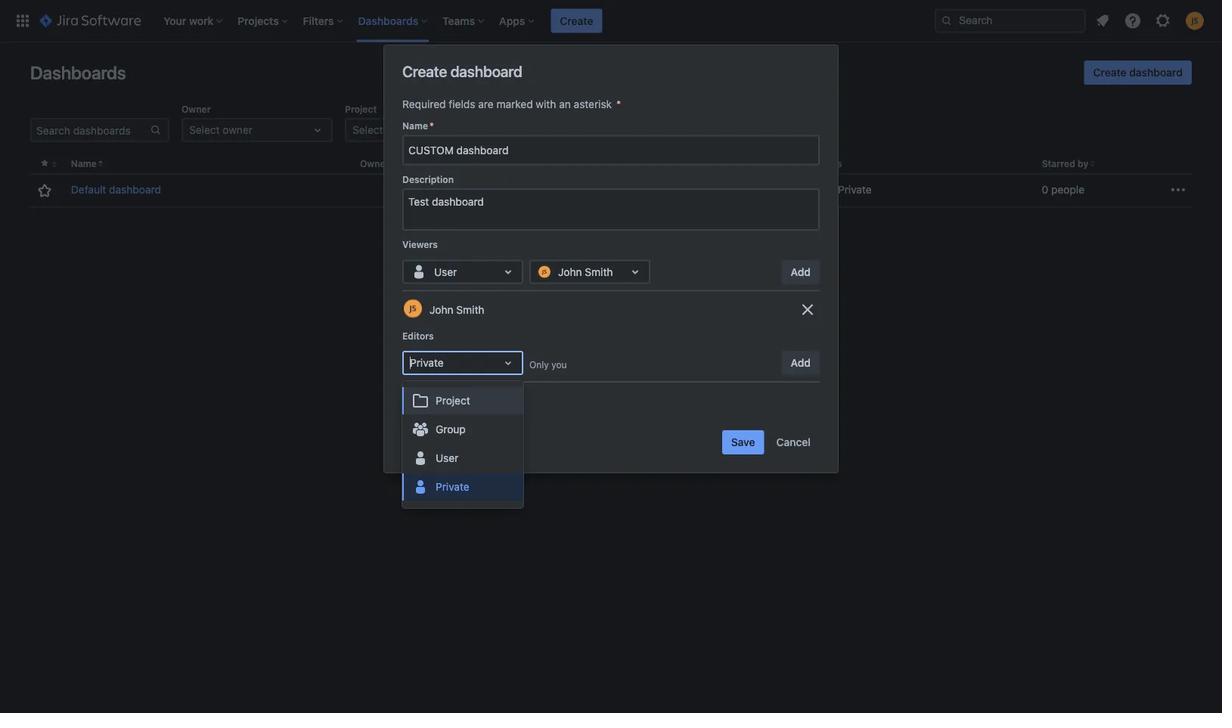 Task type: locate. For each thing, give the bounding box(es) containing it.
user
[[434, 266, 457, 278], [436, 452, 459, 465]]

1 horizontal spatial name
[[403, 121, 428, 131]]

asterisk
[[574, 98, 612, 110]]

None field
[[404, 137, 819, 164]]

add button down remove viewer permission for user john smith image
[[782, 351, 820, 375]]

create dashboard
[[403, 62, 523, 80], [1094, 66, 1183, 79]]

2 horizontal spatial create
[[1094, 66, 1127, 79]]

0 vertical spatial editors
[[811, 159, 843, 169]]

open image
[[309, 121, 327, 139], [626, 263, 645, 281]]

add
[[791, 266, 811, 278], [791, 357, 811, 369]]

0 horizontal spatial owner
[[182, 104, 211, 114]]

1 horizontal spatial *
[[617, 98, 621, 110]]

0 horizontal spatial create dashboard
[[403, 62, 523, 80]]

0 horizontal spatial select
[[189, 124, 220, 136]]

1 horizontal spatial open image
[[626, 263, 645, 281]]

viewers up public
[[580, 159, 615, 169]]

open image left select project
[[309, 121, 327, 139]]

1 vertical spatial name
[[71, 159, 97, 169]]

public
[[607, 184, 637, 196]]

group
[[550, 124, 578, 136]]

group
[[508, 104, 536, 114], [436, 423, 466, 436]]

starred by button
[[1042, 159, 1089, 169]]

1 horizontal spatial create dashboard
[[1094, 66, 1183, 79]]

fields
[[449, 98, 476, 110]]

people
[[1052, 184, 1085, 196]]

Description text field
[[403, 188, 820, 231]]

1 vertical spatial john smith
[[430, 303, 485, 316]]

* right asterisk
[[617, 98, 621, 110]]

create inside create dashboard button
[[1094, 66, 1127, 79]]

open image for select group
[[636, 121, 654, 139]]

open image
[[472, 121, 490, 139], [636, 121, 654, 139], [499, 263, 518, 281], [499, 354, 518, 372]]

1 horizontal spatial owner
[[360, 159, 389, 169]]

viewers
[[580, 159, 615, 169], [403, 239, 438, 250]]

0 vertical spatial user
[[434, 266, 457, 278]]

add for viewers
[[791, 266, 811, 278]]

0 vertical spatial name
[[403, 121, 428, 131]]

1 vertical spatial user
[[436, 452, 459, 465]]

owner down select project
[[360, 159, 389, 169]]

select
[[189, 124, 220, 136], [353, 124, 383, 136], [516, 124, 547, 136]]

0 vertical spatial john smith
[[558, 266, 613, 278]]

viewers inside dashboards details element
[[580, 159, 615, 169]]

owner up "select owner"
[[182, 104, 211, 114]]

create inside create button
[[560, 14, 594, 27]]

0 vertical spatial add
[[791, 266, 811, 278]]

required fields are marked with an asterisk *
[[403, 98, 621, 110]]

1 horizontal spatial create
[[560, 14, 594, 27]]

* down required
[[430, 121, 434, 131]]

2 horizontal spatial select
[[516, 124, 547, 136]]

name down required
[[403, 121, 428, 131]]

1 horizontal spatial select
[[353, 124, 383, 136]]

editors
[[811, 159, 843, 169], [403, 331, 434, 341]]

select project
[[353, 124, 421, 136]]

name
[[403, 121, 428, 131], [71, 159, 97, 169]]

2 horizontal spatial dashboard
[[1130, 66, 1183, 79]]

smith
[[585, 266, 613, 278], [457, 303, 485, 316]]

1 horizontal spatial viewers
[[580, 159, 615, 169]]

1 vertical spatial open image
[[626, 263, 645, 281]]

select owner
[[189, 124, 253, 136]]

1 vertical spatial add
[[791, 357, 811, 369]]

open image down description 'text field'
[[626, 263, 645, 281]]

name up default on the left top
[[71, 159, 97, 169]]

1 vertical spatial owner
[[360, 159, 389, 169]]

1 horizontal spatial smith
[[585, 266, 613, 278]]

remove viewer permission for user john smith image
[[799, 301, 817, 319]]

only you
[[530, 359, 567, 370]]

cancel button
[[768, 430, 820, 455]]

0 vertical spatial john
[[558, 266, 582, 278]]

0 horizontal spatial name
[[71, 159, 97, 169]]

0 horizontal spatial viewers
[[403, 239, 438, 250]]

select down with
[[516, 124, 547, 136]]

default
[[71, 184, 106, 196]]

add for editors
[[791, 357, 811, 369]]

0 horizontal spatial dashboard
[[109, 184, 161, 196]]

1 add from the top
[[791, 266, 811, 278]]

with
[[536, 98, 556, 110]]

dashboards details element
[[30, 154, 1192, 208]]

name button
[[71, 159, 97, 169]]

add down remove viewer permission for user john smith image
[[791, 357, 811, 369]]

1 vertical spatial *
[[430, 121, 434, 131]]

Search field
[[935, 9, 1087, 33]]

default dashboard link
[[71, 182, 161, 198]]

*
[[617, 98, 621, 110], [430, 121, 434, 131]]

2 select from the left
[[353, 124, 383, 136]]

starred
[[1042, 159, 1076, 169]]

1 vertical spatial editors
[[403, 331, 434, 341]]

1 horizontal spatial john
[[558, 266, 582, 278]]

required
[[403, 98, 446, 110]]

name inside dashboards details element
[[71, 159, 97, 169]]

1 horizontal spatial editors
[[811, 159, 843, 169]]

1 horizontal spatial dashboard
[[451, 62, 523, 80]]

select for select project
[[353, 124, 383, 136]]

by
[[1078, 159, 1089, 169]]

0 vertical spatial owner
[[182, 104, 211, 114]]

john smith
[[558, 266, 613, 278], [430, 303, 485, 316]]

description
[[403, 174, 454, 185]]

create dashboard button
[[1085, 61, 1192, 85]]

0 horizontal spatial smith
[[457, 303, 485, 316]]

dashboard inside default dashboard 'link'
[[109, 184, 161, 196]]

3 select from the left
[[516, 124, 547, 136]]

add up remove viewer permission for user john smith image
[[791, 266, 811, 278]]

open image for private
[[499, 354, 518, 372]]

owner
[[182, 104, 211, 114], [360, 159, 389, 169]]

1 vertical spatial viewers
[[403, 239, 438, 250]]

add button for viewers
[[782, 260, 820, 284]]

2 add from the top
[[791, 357, 811, 369]]

0 vertical spatial group
[[508, 104, 536, 114]]

2 add button from the top
[[782, 351, 820, 375]]

john
[[558, 266, 582, 278], [430, 303, 454, 316]]

you
[[552, 359, 567, 370]]

select for select group
[[516, 124, 547, 136]]

0 vertical spatial add button
[[782, 260, 820, 284]]

private
[[838, 184, 872, 196], [410, 357, 444, 369], [430, 394, 464, 407], [436, 481, 470, 493]]

0 vertical spatial open image
[[309, 121, 327, 139]]

Search dashboards text field
[[32, 120, 150, 141]]

viewers down description
[[403, 239, 438, 250]]

1 add button from the top
[[782, 260, 820, 284]]

project
[[345, 104, 377, 114], [436, 395, 470, 407]]

create
[[560, 14, 594, 27], [403, 62, 447, 80], [1094, 66, 1127, 79]]

1 vertical spatial add button
[[782, 351, 820, 375]]

select up owner 'button'
[[353, 124, 383, 136]]

0 horizontal spatial open image
[[309, 121, 327, 139]]

jira software image
[[39, 12, 141, 30], [39, 12, 141, 30]]

1 horizontal spatial project
[[436, 395, 470, 407]]

0 horizontal spatial project
[[345, 104, 377, 114]]

add button up remove viewer permission for user john smith image
[[782, 260, 820, 284]]

name for name *
[[403, 121, 428, 131]]

0 vertical spatial viewers
[[580, 159, 615, 169]]

0 vertical spatial *
[[617, 98, 621, 110]]

add button
[[782, 260, 820, 284], [782, 351, 820, 375]]

0 horizontal spatial john
[[430, 303, 454, 316]]

name for name
[[71, 159, 97, 169]]

select left owner
[[189, 124, 220, 136]]

1 select from the left
[[189, 124, 220, 136]]

0 horizontal spatial group
[[436, 423, 466, 436]]

dashboard
[[451, 62, 523, 80], [1130, 66, 1183, 79], [109, 184, 161, 196]]



Task type: vqa. For each thing, say whether or not it's contained in the screenshot.
the left Create dashboard
yes



Task type: describe. For each thing, give the bounding box(es) containing it.
1 vertical spatial smith
[[457, 303, 485, 316]]

0 horizontal spatial john smith
[[430, 303, 485, 316]]

1 vertical spatial project
[[436, 395, 470, 407]]

0 people
[[1042, 184, 1085, 196]]

open image for select project
[[472, 121, 490, 139]]

only
[[530, 359, 549, 370]]

0 horizontal spatial editors
[[403, 331, 434, 341]]

owner button
[[360, 159, 389, 169]]

select for select owner
[[189, 124, 220, 136]]

project
[[386, 124, 421, 136]]

1 vertical spatial group
[[436, 423, 466, 436]]

0 horizontal spatial *
[[430, 121, 434, 131]]

marked
[[497, 98, 533, 110]]

private inside dashboards details element
[[838, 184, 872, 196]]

starred by
[[1042, 159, 1089, 169]]

dashboards
[[30, 62, 126, 83]]

0 vertical spatial project
[[345, 104, 377, 114]]

primary element
[[9, 0, 935, 42]]

create dashboard inside create dashboard button
[[1094, 66, 1183, 79]]

0 vertical spatial smith
[[585, 266, 613, 278]]

default dashboard
[[71, 184, 161, 196]]

create button
[[551, 9, 603, 33]]

0
[[1042, 184, 1049, 196]]

star default dashboard image
[[36, 182, 54, 200]]

editors inside dashboards details element
[[811, 159, 843, 169]]

save button
[[722, 430, 765, 455]]

add button for editors
[[782, 351, 820, 375]]

Editors text field
[[410, 356, 413, 371]]

create banner
[[0, 0, 1223, 42]]

name *
[[403, 121, 434, 131]]

search image
[[941, 15, 953, 27]]

select group
[[516, 124, 578, 136]]

are
[[478, 98, 494, 110]]

save
[[731, 436, 756, 449]]

owner inside dashboards details element
[[360, 159, 389, 169]]

1 vertical spatial john
[[430, 303, 454, 316]]

1 horizontal spatial john smith
[[558, 266, 613, 278]]

an
[[559, 98, 571, 110]]

cancel
[[777, 436, 811, 449]]

0 horizontal spatial create
[[403, 62, 447, 80]]

owner
[[223, 124, 253, 136]]

dashboard inside create dashboard button
[[1130, 66, 1183, 79]]

1 horizontal spatial group
[[508, 104, 536, 114]]



